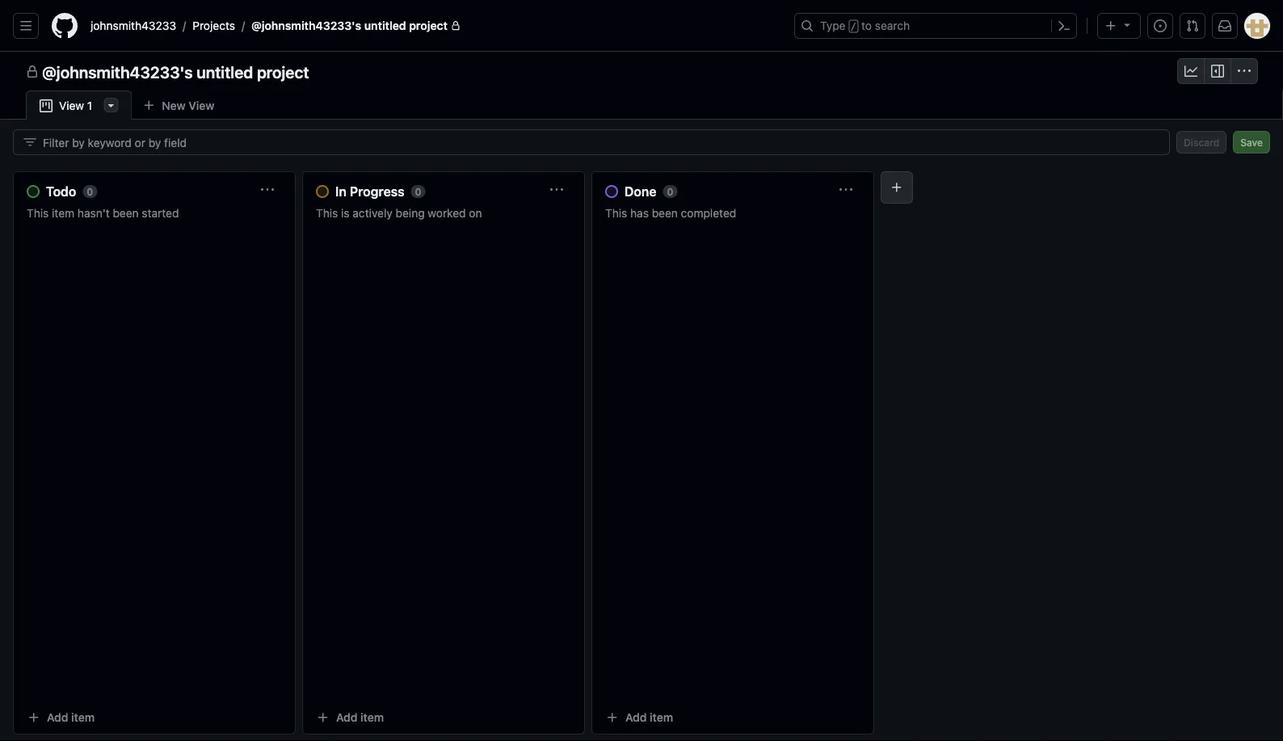 Task type: describe. For each thing, give the bounding box(es) containing it.
sc 9kayk9 0 image up view 1 link
[[26, 65, 39, 78]]

johnsmith43233
[[91, 19, 176, 32]]

project inside navigation
[[257, 62, 309, 81]]

new view
[[162, 99, 214, 112]]

on
[[469, 206, 482, 219]]

done
[[625, 184, 657, 199]]

project navigation
[[0, 52, 1283, 91]]

item
[[52, 206, 74, 219]]

actively
[[353, 206, 393, 219]]

worked
[[428, 206, 466, 219]]

todo column menu image
[[261, 183, 274, 196]]

being
[[396, 206, 425, 219]]

type / to search
[[820, 19, 910, 32]]

/ for johnsmith43233
[[183, 19, 186, 32]]

1 horizontal spatial /
[[242, 19, 245, 32]]

0 for done
[[667, 186, 674, 197]]

johnsmith43233 link
[[84, 13, 183, 39]]

plus image
[[1105, 19, 1118, 32]]

@johnsmith43233's inside the project navigation
[[42, 62, 193, 81]]

started
[[142, 206, 179, 219]]

2 been from the left
[[652, 206, 678, 219]]

new
[[162, 99, 186, 112]]

tab list containing new view
[[26, 91, 251, 120]]

Filter by keyword or by field field
[[43, 130, 1156, 154]]

view inside popup button
[[189, 99, 214, 112]]

view options for view 1 image
[[104, 99, 117, 112]]

1 been from the left
[[113, 206, 139, 219]]

homepage image
[[52, 13, 78, 39]]

hasn't
[[77, 206, 110, 219]]

git pull request image
[[1186, 19, 1199, 32]]

this item hasn't been started
[[27, 206, 179, 219]]

in progress column menu image
[[550, 183, 563, 196]]

save
[[1241, 137, 1263, 148]]

untitled inside 'list'
[[364, 19, 406, 32]]

has
[[630, 206, 649, 219]]

command palette image
[[1058, 19, 1071, 32]]

in
[[335, 184, 347, 199]]

in progress
[[335, 184, 405, 199]]

@johnsmith43233's untitled project inside 'list'
[[251, 19, 448, 32]]

todo
[[46, 184, 76, 199]]

sc 9kayk9 0 image inside view filters region
[[23, 136, 36, 149]]

this for in progress
[[316, 206, 338, 219]]

0 for todo
[[87, 186, 93, 197]]

view filters region
[[13, 129, 1270, 155]]

this for done
[[605, 206, 627, 219]]

this is actively being worked on
[[316, 206, 482, 219]]

/ for type
[[851, 21, 857, 32]]

untitled inside the project navigation
[[196, 62, 253, 81]]

johnsmith43233 / projects /
[[91, 19, 245, 32]]

lock image
[[451, 21, 461, 31]]

list containing johnsmith43233 / projects /
[[84, 13, 785, 39]]

notifications image
[[1219, 19, 1232, 32]]

2 view from the left
[[59, 99, 84, 112]]



Task type: locate. For each thing, give the bounding box(es) containing it.
0 for in progress
[[415, 186, 422, 197]]

sc 9kayk9 0 image down view 1 link
[[23, 136, 36, 149]]

view right new
[[189, 99, 214, 112]]

0 horizontal spatial /
[[183, 19, 186, 32]]

0 horizontal spatial sc 9kayk9 0 image
[[40, 99, 53, 112]]

is
[[341, 206, 350, 219]]

issue opened image
[[1154, 19, 1167, 32]]

0 up hasn't
[[87, 186, 93, 197]]

new view button
[[132, 93, 225, 118]]

3 this from the left
[[605, 206, 627, 219]]

1 horizontal spatial @johnsmith43233's
[[251, 19, 361, 32]]

project
[[409, 19, 448, 32], [257, 62, 309, 81]]

1 horizontal spatial project
[[409, 19, 448, 32]]

this for todo
[[27, 206, 49, 219]]

done column menu image
[[840, 183, 853, 196]]

/ left to
[[851, 21, 857, 32]]

this has been completed
[[605, 206, 736, 219]]

view
[[189, 99, 214, 112], [59, 99, 84, 112]]

1 horizontal spatial sc 9kayk9 0 image
[[1211, 65, 1224, 78]]

1 vertical spatial untitled
[[196, 62, 253, 81]]

@johnsmith43233's inside 'list'
[[251, 19, 361, 32]]

view 1 link
[[26, 91, 132, 120]]

this left item
[[27, 206, 49, 219]]

projects link
[[186, 13, 242, 39]]

completed
[[681, 206, 736, 219]]

0 horizontal spatial 0
[[87, 186, 93, 197]]

triangle down image
[[1121, 18, 1134, 31]]

/ inside type / to search
[[851, 21, 857, 32]]

0 up this has been completed
[[667, 186, 674, 197]]

been right has
[[652, 206, 678, 219]]

1 horizontal spatial been
[[652, 206, 678, 219]]

0
[[87, 186, 93, 197], [415, 186, 422, 197], [667, 186, 674, 197]]

2 0 from the left
[[415, 186, 422, 197]]

@johnsmith43233's untitled project link
[[245, 13, 467, 39]]

sc 9kayk9 0 image up save
[[1238, 65, 1251, 78]]

1 horizontal spatial 0
[[415, 186, 422, 197]]

discard button
[[1177, 131, 1227, 154]]

0 horizontal spatial project
[[257, 62, 309, 81]]

/
[[183, 19, 186, 32], [242, 19, 245, 32], [851, 21, 857, 32]]

1 horizontal spatial view
[[189, 99, 214, 112]]

this left has
[[605, 206, 627, 219]]

been
[[113, 206, 139, 219], [652, 206, 678, 219]]

0 horizontal spatial untitled
[[196, 62, 253, 81]]

1 horizontal spatial untitled
[[364, 19, 406, 32]]

0 horizontal spatial @johnsmith43233's
[[42, 62, 193, 81]]

view left 1 on the left top
[[59, 99, 84, 112]]

tab panel
[[0, 120, 1283, 741]]

1 this from the left
[[27, 206, 49, 219]]

search
[[875, 19, 910, 32]]

been right hasn't
[[113, 206, 139, 219]]

tab panel containing todo
[[0, 120, 1283, 741]]

sc 9kayk9 0 image left "view 1"
[[40, 99, 53, 112]]

@johnsmith43233's untitled project inside the project navigation
[[42, 62, 309, 81]]

sc 9kayk9 0 image
[[1211, 65, 1224, 78], [40, 99, 53, 112]]

0 horizontal spatial this
[[27, 206, 49, 219]]

0 vertical spatial @johnsmith43233's
[[251, 19, 361, 32]]

2 this from the left
[[316, 206, 338, 219]]

this
[[27, 206, 49, 219], [316, 206, 338, 219], [605, 206, 627, 219]]

tab list
[[26, 91, 251, 120]]

add a new column to the board image
[[891, 181, 904, 194]]

2 horizontal spatial this
[[605, 206, 627, 219]]

list
[[84, 13, 785, 39]]

view 1
[[59, 99, 92, 112]]

type
[[820, 19, 846, 32]]

to
[[862, 19, 872, 32]]

untitled
[[364, 19, 406, 32], [196, 62, 253, 81]]

0 vertical spatial project
[[409, 19, 448, 32]]

1 vertical spatial project
[[257, 62, 309, 81]]

this left is
[[316, 206, 338, 219]]

2 horizontal spatial 0
[[667, 186, 674, 197]]

0 vertical spatial sc 9kayk9 0 image
[[1211, 65, 1224, 78]]

sc 9kayk9 0 image down notifications icon
[[1211, 65, 1224, 78]]

progress
[[350, 184, 405, 199]]

/ left projects
[[183, 19, 186, 32]]

untitled left lock image
[[364, 19, 406, 32]]

untitled down projects link
[[196, 62, 253, 81]]

1 vertical spatial @johnsmith43233's untitled project
[[42, 62, 309, 81]]

sc 9kayk9 0 image inside the project navigation
[[1211, 65, 1224, 78]]

3 0 from the left
[[667, 186, 674, 197]]

1
[[87, 99, 92, 112]]

discard
[[1184, 137, 1220, 148]]

1 view from the left
[[189, 99, 214, 112]]

0 vertical spatial @johnsmith43233's untitled project
[[251, 19, 448, 32]]

1 vertical spatial sc 9kayk9 0 image
[[40, 99, 53, 112]]

@johnsmith43233's untitled project
[[251, 19, 448, 32], [42, 62, 309, 81]]

/ right projects
[[242, 19, 245, 32]]

sc 9kayk9 0 image
[[1185, 65, 1198, 78], [1238, 65, 1251, 78], [26, 65, 39, 78], [23, 136, 36, 149]]

sc 9kayk9 0 image inside view 1 link
[[40, 99, 53, 112]]

0 horizontal spatial been
[[113, 206, 139, 219]]

@johnsmith43233's
[[251, 19, 361, 32], [42, 62, 193, 81]]

projects
[[193, 19, 235, 32]]

1 vertical spatial @johnsmith43233's
[[42, 62, 193, 81]]

1 horizontal spatial this
[[316, 206, 338, 219]]

sc 9kayk9 0 image down git pull request icon
[[1185, 65, 1198, 78]]

2 horizontal spatial /
[[851, 21, 857, 32]]

0 horizontal spatial view
[[59, 99, 84, 112]]

0 vertical spatial untitled
[[364, 19, 406, 32]]

save button
[[1233, 131, 1270, 154]]

1 0 from the left
[[87, 186, 93, 197]]

0 up being
[[415, 186, 422, 197]]



Task type: vqa. For each thing, say whether or not it's contained in the screenshot.
number icon
no



